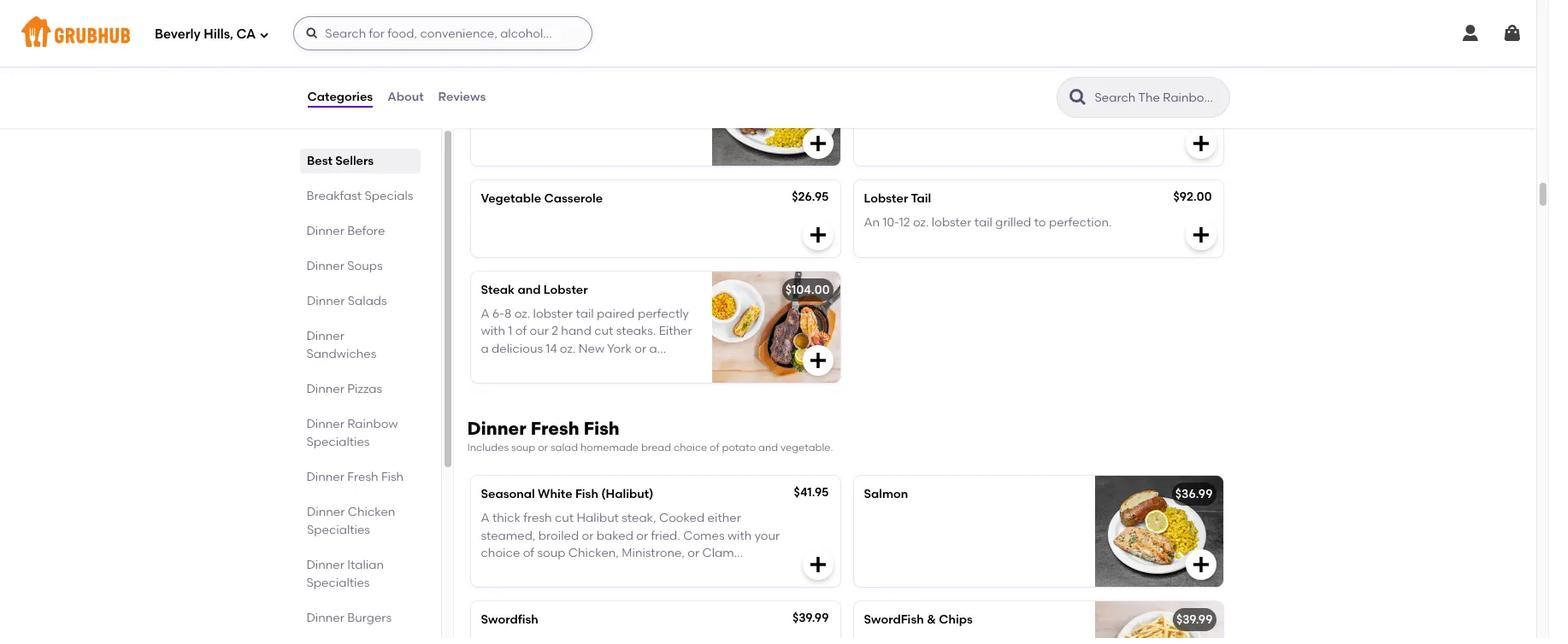 Task type: vqa. For each thing, say whether or not it's contained in the screenshot.
the bottom West
no



Task type: describe. For each thing, give the bounding box(es) containing it.
chips
[[939, 613, 973, 628]]

ministrone,
[[622, 546, 685, 561]]

dinner sandwiches tab
[[307, 328, 413, 363]]

dinner salads tab
[[307, 292, 413, 310]]

lobster for and
[[533, 307, 573, 322]]

a inside buttery fried chicken and a half order of our delicious smothered baby back ribs.
[[1012, 90, 1020, 104]]

salad. inside a thick fresh cut halibut steak, cooked either steamed, broiled or baked or fried. comes with your choice of soup chicken, ministrone, or clam chowder or a dinner salad.
[[603, 564, 638, 578]]

-
[[944, 66, 949, 80]]

either
[[708, 512, 741, 526]]

smothered
[[918, 107, 981, 122]]

with inside a thick fresh cut halibut steak, cooked either steamed, broiled or baked or fried. comes with your choice of soup chicken, ministrone, or clam chowder or a dinner salad.
[[728, 529, 752, 544]]

1
[[508, 324, 513, 339]]

dinner for dinner before
[[307, 224, 345, 239]]

ribs.
[[1049, 107, 1073, 122]]

comes inside "a 6-8 oz. lobster tail paired perfectly with 1 of our 2 hand cut steaks. either a delicious 14 oz. new york or a tender 10 oz. filet. comes with 2 sides and your choice of soup or salad."
[[583, 359, 624, 374]]

breakfast specials
[[307, 189, 413, 204]]

best sellers
[[307, 154, 373, 168]]

dinner
[[563, 564, 600, 578]]

combination - chicken & ribs
[[864, 66, 1041, 80]]

clam
[[703, 546, 734, 561]]

salmon
[[864, 488, 908, 502]]

dinner chicken specialties
[[307, 505, 395, 538]]

reviews
[[438, 90, 486, 104]]

specials
[[365, 189, 413, 204]]

of inside buttery fried chicken and a half order of our delicious smothered baby back ribs.
[[1082, 90, 1093, 104]]

swordfish
[[864, 613, 924, 628]]

dinner before
[[307, 224, 385, 239]]

buttery fried chicken and a half order of our delicious smothered baby back ribs.
[[864, 90, 1115, 122]]

a for a 6-8 oz. lobster tail paired perfectly with 1 of our 2 hand cut steaks. either a delicious 14 oz. new york or a tender 10 oz. filet. comes with 2 sides and your choice of soup or salad.
[[481, 307, 490, 322]]

specialties for chicken
[[307, 523, 370, 538]]

a down steaks.
[[649, 342, 657, 356]]

new
[[579, 342, 605, 356]]

halibut
[[577, 512, 619, 526]]

fresh
[[524, 512, 552, 526]]

fish for dinner fresh fish includes soup or salad homemade bread choice of potato and vegetable.
[[584, 418, 620, 439]]

$36.99
[[1176, 488, 1213, 502]]

filet.
[[556, 359, 580, 374]]

steak
[[481, 283, 515, 297]]

lobster tail
[[864, 191, 931, 206]]

dinner italian specialties tab
[[307, 557, 413, 593]]

about
[[388, 90, 424, 104]]

1 horizontal spatial chicken
[[952, 66, 1000, 80]]

grilled
[[996, 216, 1032, 230]]

or down the york
[[623, 376, 634, 391]]

thick
[[493, 512, 521, 526]]

a for a thick fresh cut halibut steak, cooked either steamed, broiled or baked or fried. comes with your choice of soup chicken, ministrone, or clam chowder or a dinner salad.
[[481, 512, 490, 526]]

oz. right '10'
[[537, 359, 553, 374]]

before
[[347, 224, 385, 239]]

casserole
[[544, 191, 603, 206]]

fried
[[909, 90, 935, 104]]

reviews button
[[437, 67, 487, 128]]

oz. right 8
[[515, 307, 530, 322]]

$92.00
[[1174, 190, 1212, 204]]

choice inside dinner fresh fish includes soup or salad homemade bread choice of potato and vegetable.
[[674, 442, 707, 454]]

homemade
[[581, 442, 639, 454]]

ca
[[236, 26, 256, 42]]

swordfish
[[481, 613, 539, 628]]

york
[[607, 342, 632, 356]]

0 horizontal spatial &
[[927, 613, 936, 628]]

choice inside a thick fresh cut halibut steak, cooked either steamed, broiled or baked or fried. comes with your choice of soup chicken, ministrone, or clam chowder or a dinner salad.
[[481, 546, 520, 561]]

dinner for dinner fresh fish
[[307, 470, 345, 485]]

soup inside dinner fresh fish includes soup or salad homemade bread choice of potato and vegetable.
[[511, 442, 536, 454]]

6-
[[493, 307, 505, 322]]

or down steaks.
[[635, 342, 647, 356]]

steaks.
[[616, 324, 656, 339]]

seasonal
[[481, 488, 535, 502]]

baby
[[984, 107, 1014, 122]]

dinner for dinner rainbow specialties
[[307, 417, 345, 432]]

an 10-12 oz. lobster tail grilled to perfection.
[[864, 216, 1112, 230]]

salads
[[347, 294, 387, 309]]

fresh for dinner fresh fish includes soup or salad homemade bread choice of potato and vegetable.
[[531, 418, 579, 439]]

steak,
[[622, 512, 656, 526]]

or left clam
[[688, 546, 700, 561]]

1 horizontal spatial &
[[1003, 66, 1013, 80]]

breakfast
[[307, 189, 362, 204]]

perfection.
[[1049, 216, 1112, 230]]

dinner for dinner burgers
[[307, 611, 345, 626]]

broiled
[[539, 529, 579, 544]]

dinner fresh fish includes soup or salad homemade bread choice of potato and vegetable.
[[467, 418, 833, 454]]

a thick fresh cut halibut steak, cooked either steamed, broiled or baked or fried. comes with your choice of soup chicken, ministrone, or clam chowder or a dinner salad.
[[481, 512, 780, 578]]

dinner for dinner soups
[[307, 259, 345, 274]]

categories
[[307, 90, 373, 104]]

either
[[659, 324, 692, 339]]

about button
[[387, 67, 425, 128]]

choice inside "a 6-8 oz. lobster tail paired perfectly with 1 of our 2 hand cut steaks. either a delicious 14 oz. new york or a tender 10 oz. filet. comes with 2 sides and your choice of soup or salad."
[[535, 376, 574, 391]]

search icon image
[[1068, 87, 1088, 108]]

soup inside "a 6-8 oz. lobster tail paired perfectly with 1 of our 2 hand cut steaks. either a delicious 14 oz. new york or a tender 10 oz. filet. comes with 2 sides and your choice of soup or salad."
[[591, 376, 620, 391]]

salad
[[551, 442, 578, 454]]

oz. right "14"
[[560, 342, 576, 356]]

chowder
[[481, 564, 534, 578]]

half
[[1023, 90, 1045, 104]]

dinner fresh fish tab
[[307, 469, 413, 487]]

or inside dinner fresh fish includes soup or salad homemade bread choice of potato and vegetable.
[[538, 442, 548, 454]]

a 6-8 oz. lobster tail paired perfectly with 1 of our 2 hand cut steaks. either a delicious 14 oz. new york or a tender 10 oz. filet. comes with 2 sides and your choice of soup or salad.
[[481, 307, 693, 391]]

dinner pizzas tab
[[307, 381, 413, 399]]

dinner for dinner salads
[[307, 294, 345, 309]]

of inside dinner fresh fish includes soup or salad homemade bread choice of potato and vegetable.
[[710, 442, 720, 454]]

combination
[[864, 66, 941, 80]]

italian
[[347, 558, 384, 573]]

a inside a thick fresh cut halibut steak, cooked either steamed, broiled or baked or fried. comes with your choice of soup chicken, ministrone, or clam chowder or a dinner salad.
[[552, 564, 560, 578]]

sides
[[664, 359, 693, 374]]

breakfast specials tab
[[307, 187, 413, 205]]

or right the chowder
[[537, 564, 549, 578]]

beverly
[[155, 26, 201, 42]]

0 horizontal spatial with
[[481, 324, 505, 339]]

fish for seasonal white fish (halibut)
[[575, 488, 599, 502]]

an
[[864, 216, 880, 230]]

dinner soups
[[307, 259, 383, 274]]

dinner before tab
[[307, 222, 413, 240]]

dinner pizzas
[[307, 382, 382, 397]]

sandwiches
[[307, 347, 377, 362]]

pizzas
[[347, 382, 382, 397]]

dinner soups tab
[[307, 257, 413, 275]]



Task type: locate. For each thing, give the bounding box(es) containing it.
dinner inside dinner fresh fish includes soup or salad homemade bread choice of potato and vegetable.
[[467, 418, 527, 439]]

svg image
[[1461, 23, 1481, 44], [259, 30, 270, 40], [808, 133, 828, 154], [1191, 133, 1211, 154], [1191, 225, 1211, 245], [808, 350, 828, 371], [808, 555, 828, 576], [1191, 555, 1211, 576]]

1 vertical spatial choice
[[674, 442, 707, 454]]

and inside dinner fresh fish includes soup or salad homemade bread choice of potato and vegetable.
[[759, 442, 778, 454]]

$41.95
[[794, 486, 829, 500]]

1 vertical spatial salad.
[[603, 564, 638, 578]]

dinner down the sandwiches
[[307, 382, 345, 397]]

1 vertical spatial &
[[927, 613, 936, 628]]

cut
[[595, 324, 613, 339], [555, 512, 574, 526]]

1 horizontal spatial comes
[[683, 529, 725, 544]]

0 vertical spatial a
[[481, 307, 490, 322]]

fish
[[584, 418, 620, 439], [381, 470, 404, 485], [575, 488, 599, 502]]

dinner inside dinner sandwiches
[[307, 329, 345, 344]]

soups
[[347, 259, 383, 274]]

our right search icon on the right
[[1096, 90, 1115, 104]]

1 vertical spatial soup
[[511, 442, 536, 454]]

your inside "a 6-8 oz. lobster tail paired perfectly with 1 of our 2 hand cut steaks. either a delicious 14 oz. new york or a tender 10 oz. filet. comes with 2 sides and your choice of soup or salad."
[[507, 376, 532, 391]]

fish inside tab
[[381, 470, 404, 485]]

vegetable casserole
[[481, 191, 603, 206]]

2 left sides
[[654, 359, 661, 374]]

fish up 'halibut'
[[575, 488, 599, 502]]

our inside buttery fried chicken and a half order of our delicious smothered baby back ribs.
[[1096, 90, 1115, 104]]

1 vertical spatial our
[[530, 324, 549, 339]]

a inside a thick fresh cut halibut steak, cooked either steamed, broiled or baked or fried. comes with your choice of soup chicken, ministrone, or clam chowder or a dinner salad.
[[481, 512, 490, 526]]

0 horizontal spatial svg image
[[306, 27, 319, 40]]

rainbow
[[347, 417, 398, 432]]

main navigation navigation
[[0, 0, 1537, 67]]

of down 'steamed,' on the bottom of page
[[523, 546, 535, 561]]

10-
[[883, 216, 899, 230]]

dinner down dinner soups
[[307, 294, 345, 309]]

a
[[1012, 90, 1020, 104], [481, 342, 489, 356], [649, 342, 657, 356], [552, 564, 560, 578]]

and inside buttery fried chicken and a half order of our delicious smothered baby back ribs.
[[986, 90, 1009, 104]]

2
[[552, 324, 558, 339], [654, 359, 661, 374]]

1 vertical spatial delicious
[[492, 342, 543, 356]]

0 vertical spatial fresh
[[531, 418, 579, 439]]

1 vertical spatial chicken
[[347, 505, 395, 520]]

dinner left soups
[[307, 259, 345, 274]]

pork
[[510, 66, 536, 80]]

dinner for dinner fresh fish includes soup or salad homemade bread choice of potato and vegetable.
[[467, 418, 527, 439]]

with down 'either'
[[728, 529, 752, 544]]

0 horizontal spatial lobster
[[544, 283, 588, 297]]

& left chips
[[927, 613, 936, 628]]

lobster inside "a 6-8 oz. lobster tail paired perfectly with 1 of our 2 hand cut steaks. either a delicious 14 oz. new york or a tender 10 oz. filet. comes with 2 sides and your choice of soup or salad."
[[533, 307, 573, 322]]

0 vertical spatial with
[[481, 324, 505, 339]]

3 specialties from the top
[[307, 576, 370, 591]]

chicken down dinner fresh fish tab
[[347, 505, 395, 520]]

0 vertical spatial our
[[1096, 90, 1115, 104]]

specialties inside dinner italian specialties
[[307, 576, 370, 591]]

Search for food, convenience, alcohol... search field
[[294, 16, 593, 50]]

1 horizontal spatial svg image
[[808, 225, 828, 245]]

dinner down the dinner fresh fish
[[307, 505, 345, 520]]

&
[[1003, 66, 1013, 80], [927, 613, 936, 628]]

1 ribs from the left
[[539, 66, 565, 80]]

swordfish & chips
[[864, 613, 973, 628]]

choice up the chowder
[[481, 546, 520, 561]]

soup inside a thick fresh cut halibut steak, cooked either steamed, broiled or baked or fried. comes with your choice of soup chicken, ministrone, or clam chowder or a dinner salad.
[[537, 546, 566, 561]]

ribs
[[539, 66, 565, 80], [1015, 66, 1041, 80]]

chicken inside the dinner chicken specialties
[[347, 505, 395, 520]]

comes
[[583, 359, 624, 374], [683, 529, 725, 544]]

fresh inside tab
[[347, 470, 378, 485]]

delicious inside "a 6-8 oz. lobster tail paired perfectly with 1 of our 2 hand cut steaks. either a delicious 14 oz. new york or a tender 10 oz. filet. comes with 2 sides and your choice of soup or salad."
[[492, 342, 543, 356]]

0 horizontal spatial cut
[[555, 512, 574, 526]]

0 vertical spatial tail
[[975, 216, 993, 230]]

1 specialties from the top
[[307, 435, 370, 450]]

comes up clam
[[683, 529, 725, 544]]

vegetable
[[481, 191, 541, 206]]

soup down new
[[591, 376, 620, 391]]

tail for paired
[[576, 307, 594, 322]]

dinner chicken specialties tab
[[307, 504, 413, 540]]

1 vertical spatial with
[[627, 359, 652, 374]]

specialties up italian
[[307, 523, 370, 538]]

2 vertical spatial choice
[[481, 546, 520, 561]]

lobster up 10-
[[864, 191, 908, 206]]

with left 1
[[481, 324, 505, 339]]

delicious down 1
[[492, 342, 543, 356]]

0 vertical spatial soup
[[591, 376, 620, 391]]

to
[[1034, 216, 1046, 230]]

14
[[546, 342, 557, 356]]

1 horizontal spatial choice
[[535, 376, 574, 391]]

best
[[307, 154, 332, 168]]

your
[[507, 376, 532, 391], [755, 529, 780, 544]]

a left dinner
[[552, 564, 560, 578]]

1 vertical spatial comes
[[683, 529, 725, 544]]

2 specialties from the top
[[307, 523, 370, 538]]

2 up "14"
[[552, 324, 558, 339]]

1 horizontal spatial with
[[627, 359, 652, 374]]

Search The Rainbow Bar and Grill search field
[[1093, 90, 1224, 106]]

specialties for rainbow
[[307, 435, 370, 450]]

and
[[986, 90, 1009, 104], [518, 283, 541, 297], [481, 376, 504, 391], [759, 442, 778, 454]]

0 vertical spatial choice
[[535, 376, 574, 391]]

bread
[[641, 442, 671, 454]]

hand
[[561, 324, 592, 339]]

swordfish & chips image
[[1095, 602, 1223, 639]]

1 horizontal spatial lobster
[[932, 216, 972, 230]]

chicken
[[938, 90, 983, 104]]

1 vertical spatial a
[[481, 512, 490, 526]]

cut down paired
[[595, 324, 613, 339]]

0 horizontal spatial delicious
[[492, 342, 543, 356]]

our
[[1096, 90, 1115, 104], [530, 324, 549, 339]]

salad. down sides
[[637, 376, 672, 391]]

1 horizontal spatial lobster
[[864, 191, 908, 206]]

0 vertical spatial lobster
[[932, 216, 972, 230]]

and down the tender
[[481, 376, 504, 391]]

0 horizontal spatial ribs
[[539, 66, 565, 80]]

0 vertical spatial specialties
[[307, 435, 370, 450]]

1 horizontal spatial ribs
[[1015, 66, 1041, 80]]

dinner salads
[[307, 294, 387, 309]]

dinner up includes
[[467, 418, 527, 439]]

2 vertical spatial specialties
[[307, 576, 370, 591]]

0 horizontal spatial your
[[507, 376, 532, 391]]

& up buttery fried chicken and a half order of our delicious smothered baby back ribs.
[[1003, 66, 1013, 80]]

dinner rainbow specialties
[[307, 417, 398, 450]]

fish for dinner fresh fish
[[381, 470, 404, 485]]

burgers
[[347, 611, 392, 626]]

1 a from the top
[[481, 307, 490, 322]]

tail
[[911, 191, 931, 206]]

or down steak,
[[636, 529, 648, 544]]

dinner italian specialties
[[307, 558, 384, 591]]

0 horizontal spatial comes
[[583, 359, 624, 374]]

steak and lobster image
[[712, 272, 840, 383]]

soup down "broiled"
[[537, 546, 566, 561]]

tender
[[481, 359, 519, 374]]

1 vertical spatial fish
[[381, 470, 404, 485]]

tail up hand
[[576, 307, 594, 322]]

of down "filet."
[[577, 376, 589, 391]]

with
[[481, 324, 505, 339], [627, 359, 652, 374], [728, 529, 752, 544]]

specialties for italian
[[307, 576, 370, 591]]

dinner down dinner pizzas
[[307, 417, 345, 432]]

bbq
[[481, 66, 507, 80]]

oz. right 12
[[913, 216, 929, 230]]

potato
[[722, 442, 756, 454]]

sellers
[[335, 154, 373, 168]]

cut inside "a 6-8 oz. lobster tail paired perfectly with 1 of our 2 hand cut steaks. either a delicious 14 oz. new york or a tender 10 oz. filet. comes with 2 sides and your choice of soup or salad."
[[595, 324, 613, 339]]

of right 1
[[515, 324, 527, 339]]

1 horizontal spatial delicious
[[864, 107, 915, 122]]

2 vertical spatial soup
[[537, 546, 566, 561]]

of inside a thick fresh cut halibut steak, cooked either steamed, broiled or baked or fried. comes with your choice of soup chicken, ministrone, or clam chowder or a dinner salad.
[[523, 546, 535, 561]]

0 horizontal spatial tail
[[576, 307, 594, 322]]

1 vertical spatial your
[[755, 529, 780, 544]]

0 horizontal spatial choice
[[481, 546, 520, 561]]

our inside "a 6-8 oz. lobster tail paired perfectly with 1 of our 2 hand cut steaks. either a delicious 14 oz. new york or a tender 10 oz. filet. comes with 2 sides and your choice of soup or salad."
[[530, 324, 549, 339]]

baked
[[597, 529, 634, 544]]

cut inside a thick fresh cut halibut steak, cooked either steamed, broiled or baked or fried. comes with your choice of soup chicken, ministrone, or clam chowder or a dinner salad.
[[555, 512, 574, 526]]

cooked
[[659, 512, 705, 526]]

dinner inside dinner italian specialties
[[307, 558, 345, 573]]

soup right includes
[[511, 442, 536, 454]]

0 horizontal spatial chicken
[[347, 505, 395, 520]]

and up 'baby'
[[986, 90, 1009, 104]]

comes inside a thick fresh cut halibut steak, cooked either steamed, broiled or baked or fried. comes with your choice of soup chicken, ministrone, or clam chowder or a dinner salad.
[[683, 529, 725, 544]]

0 vertical spatial &
[[1003, 66, 1013, 80]]

delicious
[[864, 107, 915, 122], [492, 342, 543, 356]]

paired
[[597, 307, 635, 322]]

lobster
[[864, 191, 908, 206], [544, 283, 588, 297]]

2 ribs from the left
[[1015, 66, 1041, 80]]

0 horizontal spatial 2
[[552, 324, 558, 339]]

tail for grilled
[[975, 216, 993, 230]]

dinner burgers tab
[[307, 610, 413, 628]]

dinner left the burgers
[[307, 611, 345, 626]]

2 vertical spatial with
[[728, 529, 752, 544]]

fresh
[[531, 418, 579, 439], [347, 470, 378, 485]]

dinner fresh fish
[[307, 470, 404, 485]]

tail left grilled
[[975, 216, 993, 230]]

fish up homemade
[[584, 418, 620, 439]]

specialties down rainbow
[[307, 435, 370, 450]]

seasonal white fish (halibut)
[[481, 488, 654, 502]]

10
[[522, 359, 534, 374]]

order
[[1048, 90, 1079, 104]]

$104.00
[[786, 283, 830, 297]]

delicious inside buttery fried chicken and a half order of our delicious smothered baby back ribs.
[[864, 107, 915, 122]]

choice down "filet."
[[535, 376, 574, 391]]

0 vertical spatial lobster
[[864, 191, 908, 206]]

cut up "broiled"
[[555, 512, 574, 526]]

lobster right 12
[[932, 216, 972, 230]]

fresh for dinner fresh fish
[[347, 470, 378, 485]]

1 horizontal spatial our
[[1096, 90, 1115, 104]]

lobster for tail
[[932, 216, 972, 230]]

0 vertical spatial cut
[[595, 324, 613, 339]]

12
[[899, 216, 910, 230]]

dinner burgers
[[307, 611, 392, 626]]

dinner inside dinner rainbow specialties
[[307, 417, 345, 432]]

dinner sandwiches
[[307, 329, 377, 362]]

beverly hills, ca
[[155, 26, 256, 42]]

hills,
[[204, 26, 233, 42]]

with down the york
[[627, 359, 652, 374]]

dinner for dinner italian specialties
[[307, 558, 345, 573]]

dinner for dinner sandwiches
[[307, 329, 345, 344]]

salad. inside "a 6-8 oz. lobster tail paired perfectly with 1 of our 2 hand cut steaks. either a delicious 14 oz. new york or a tender 10 oz. filet. comes with 2 sides and your choice of soup or salad."
[[637, 376, 672, 391]]

chicken,
[[568, 546, 619, 561]]

1 horizontal spatial cut
[[595, 324, 613, 339]]

specialties inside the dinner chicken specialties
[[307, 523, 370, 538]]

0 vertical spatial 2
[[552, 324, 558, 339]]

a left 'thick'
[[481, 512, 490, 526]]

soup
[[591, 376, 620, 391], [511, 442, 536, 454], [537, 546, 566, 561]]

1 vertical spatial fresh
[[347, 470, 378, 485]]

fresh up salad
[[531, 418, 579, 439]]

0 horizontal spatial soup
[[511, 442, 536, 454]]

1 horizontal spatial soup
[[537, 546, 566, 561]]

lobster up hand
[[544, 283, 588, 297]]

delicious down buttery
[[864, 107, 915, 122]]

0 vertical spatial chicken
[[952, 66, 1000, 80]]

steamed,
[[481, 529, 536, 544]]

2 a from the top
[[481, 512, 490, 526]]

2 horizontal spatial choice
[[674, 442, 707, 454]]

best sellers tab
[[307, 152, 413, 170]]

choice right bread
[[674, 442, 707, 454]]

salmon image
[[1095, 476, 1223, 588]]

specialties inside dinner rainbow specialties
[[307, 435, 370, 450]]

dinner inside the dinner chicken specialties
[[307, 505, 345, 520]]

white
[[538, 488, 573, 502]]

ribs up half
[[1015, 66, 1041, 80]]

and right potato
[[759, 442, 778, 454]]

dinner down the breakfast
[[307, 224, 345, 239]]

lobster up hand
[[533, 307, 573, 322]]

1 horizontal spatial 2
[[654, 359, 661, 374]]

0 horizontal spatial our
[[530, 324, 549, 339]]

vegetable.
[[781, 442, 833, 454]]

a left 6- on the left of the page
[[481, 307, 490, 322]]

dinner left italian
[[307, 558, 345, 573]]

or
[[635, 342, 647, 356], [623, 376, 634, 391], [538, 442, 548, 454], [582, 529, 594, 544], [636, 529, 648, 544], [688, 546, 700, 561], [537, 564, 549, 578]]

2 horizontal spatial soup
[[591, 376, 620, 391]]

tail inside "a 6-8 oz. lobster tail paired perfectly with 1 of our 2 hand cut steaks. either a delicious 14 oz. new york or a tender 10 oz. filet. comes with 2 sides and your choice of soup or salad."
[[576, 307, 594, 322]]

our up "14"
[[530, 324, 549, 339]]

1 vertical spatial lobster
[[533, 307, 573, 322]]

fried.
[[651, 529, 681, 544]]

or up chicken,
[[582, 529, 594, 544]]

ribs right pork
[[539, 66, 565, 80]]

of left potato
[[710, 442, 720, 454]]

a inside "a 6-8 oz. lobster tail paired perfectly with 1 of our 2 hand cut steaks. either a delicious 14 oz. new york or a tender 10 oz. filet. comes with 2 sides and your choice of soup or salad."
[[481, 307, 490, 322]]

0 vertical spatial your
[[507, 376, 532, 391]]

your inside a thick fresh cut halibut steak, cooked either steamed, broiled or baked or fried. comes with your choice of soup chicken, ministrone, or clam chowder or a dinner salad.
[[755, 529, 780, 544]]

choice
[[535, 376, 574, 391], [674, 442, 707, 454], [481, 546, 520, 561]]

1 horizontal spatial fresh
[[531, 418, 579, 439]]

0 vertical spatial salad.
[[637, 376, 672, 391]]

2 horizontal spatial with
[[728, 529, 752, 544]]

of right the order
[[1082, 90, 1093, 104]]

1 vertical spatial 2
[[654, 359, 661, 374]]

lobster
[[932, 216, 972, 230], [533, 307, 573, 322]]

comes down new
[[583, 359, 624, 374]]

salad. down chicken,
[[603, 564, 638, 578]]

back
[[1017, 107, 1046, 122]]

1 vertical spatial cut
[[555, 512, 574, 526]]

and right the steak
[[518, 283, 541, 297]]

dinner for dinner pizzas
[[307, 382, 345, 397]]

1 vertical spatial tail
[[576, 307, 594, 322]]

specialties
[[307, 435, 370, 450], [307, 523, 370, 538], [307, 576, 370, 591]]

categories button
[[307, 67, 374, 128]]

0 horizontal spatial lobster
[[533, 307, 573, 322]]

perfectly
[[638, 307, 689, 322]]

svg image
[[1503, 23, 1523, 44], [306, 27, 319, 40], [808, 225, 828, 245]]

2 vertical spatial fish
[[575, 488, 599, 502]]

fresh inside dinner fresh fish includes soup or salad homemade bread choice of potato and vegetable.
[[531, 418, 579, 439]]

specialties down italian
[[307, 576, 370, 591]]

0 vertical spatial fish
[[584, 418, 620, 439]]

tail
[[975, 216, 993, 230], [576, 307, 594, 322]]

a left half
[[1012, 90, 1020, 104]]

and inside "a 6-8 oz. lobster tail paired perfectly with 1 of our 2 hand cut steaks. either a delicious 14 oz. new york or a tender 10 oz. filet. comes with 2 sides and your choice of soup or salad."
[[481, 376, 504, 391]]

1 vertical spatial specialties
[[307, 523, 370, 538]]

dinner rainbow specialties tab
[[307, 416, 413, 452]]

fish up dinner chicken specialties tab
[[381, 470, 404, 485]]

bbq pork ribs
[[481, 66, 565, 80]]

fresh down dinner rainbow specialties tab
[[347, 470, 378, 485]]

or left salad
[[538, 442, 548, 454]]

bbq pork ribs image
[[712, 54, 840, 166]]

0 horizontal spatial fresh
[[347, 470, 378, 485]]

of
[[1082, 90, 1093, 104], [515, 324, 527, 339], [577, 376, 589, 391], [710, 442, 720, 454], [523, 546, 535, 561]]

0 vertical spatial delicious
[[864, 107, 915, 122]]

a up the tender
[[481, 342, 489, 356]]

dinner up the sandwiches
[[307, 329, 345, 344]]

dinner for dinner chicken specialties
[[307, 505, 345, 520]]

dinner up the dinner chicken specialties
[[307, 470, 345, 485]]

1 horizontal spatial tail
[[975, 216, 993, 230]]

2 horizontal spatial svg image
[[1503, 23, 1523, 44]]

chicken up chicken
[[952, 66, 1000, 80]]

$26.95
[[792, 190, 829, 204]]

1 vertical spatial lobster
[[544, 283, 588, 297]]

0 vertical spatial comes
[[583, 359, 624, 374]]

8
[[505, 307, 512, 322]]

fish inside dinner fresh fish includes soup or salad homemade bread choice of potato and vegetable.
[[584, 418, 620, 439]]

1 horizontal spatial your
[[755, 529, 780, 544]]



